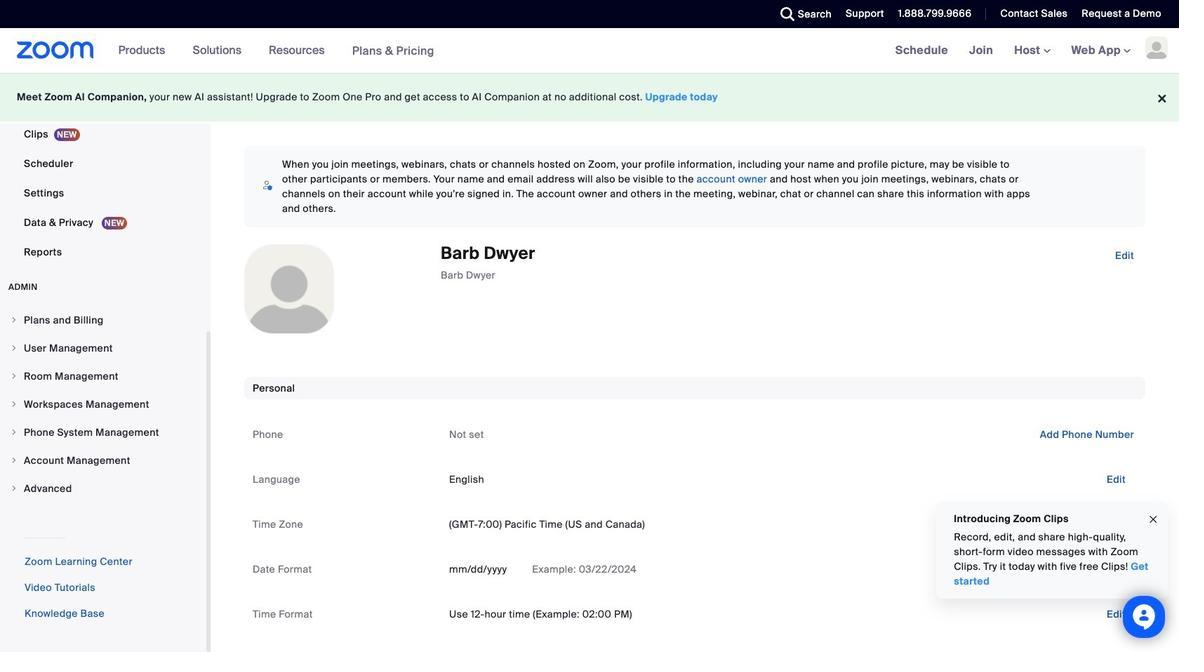 Task type: describe. For each thing, give the bounding box(es) containing it.
4 menu item from the top
[[0, 391, 206, 418]]

edit user photo image
[[278, 283, 300, 296]]

1 menu item from the top
[[0, 307, 206, 333]]

meetings navigation
[[885, 28, 1179, 74]]

right image for 4th menu item
[[10, 400, 18, 409]]

user photo image
[[245, 245, 333, 333]]

right image for first menu item from the top of the the admin menu menu at the left
[[10, 316, 18, 324]]

7 menu item from the top
[[0, 475, 206, 502]]

right image for 7th menu item
[[10, 484, 18, 493]]

admin menu menu
[[0, 307, 206, 503]]

product information navigation
[[108, 28, 445, 74]]



Task type: locate. For each thing, give the bounding box(es) containing it.
2 right image from the top
[[10, 344, 18, 352]]

1 vertical spatial right image
[[10, 456, 18, 465]]

profile picture image
[[1146, 36, 1168, 59]]

2 right image from the top
[[10, 456, 18, 465]]

2 vertical spatial right image
[[10, 484, 18, 493]]

right image for 2nd menu item
[[10, 344, 18, 352]]

3 right image from the top
[[10, 400, 18, 409]]

5 menu item from the top
[[0, 419, 206, 446]]

3 right image from the top
[[10, 484, 18, 493]]

close image
[[1148, 511, 1159, 527]]

1 right image from the top
[[10, 372, 18, 380]]

footer
[[0, 73, 1179, 121]]

0 vertical spatial right image
[[10, 372, 18, 380]]

2 menu item from the top
[[0, 335, 206, 361]]

menu item
[[0, 307, 206, 333], [0, 335, 206, 361], [0, 363, 206, 390], [0, 391, 206, 418], [0, 419, 206, 446], [0, 447, 206, 474], [0, 475, 206, 502]]

right image for 5th menu item from the bottom of the the admin menu menu at the left
[[10, 372, 18, 380]]

right image
[[10, 372, 18, 380], [10, 456, 18, 465], [10, 484, 18, 493]]

zoom logo image
[[17, 41, 94, 59]]

right image
[[10, 316, 18, 324], [10, 344, 18, 352], [10, 400, 18, 409], [10, 428, 18, 437]]

banner
[[0, 28, 1179, 74]]

6 menu item from the top
[[0, 447, 206, 474]]

4 right image from the top
[[10, 428, 18, 437]]

right image for 3rd menu item from the bottom
[[10, 428, 18, 437]]

personal menu menu
[[0, 0, 206, 267]]

1 right image from the top
[[10, 316, 18, 324]]

3 menu item from the top
[[0, 363, 206, 390]]

right image for 2nd menu item from the bottom of the the admin menu menu at the left
[[10, 456, 18, 465]]



Task type: vqa. For each thing, say whether or not it's contained in the screenshot.
Office
no



